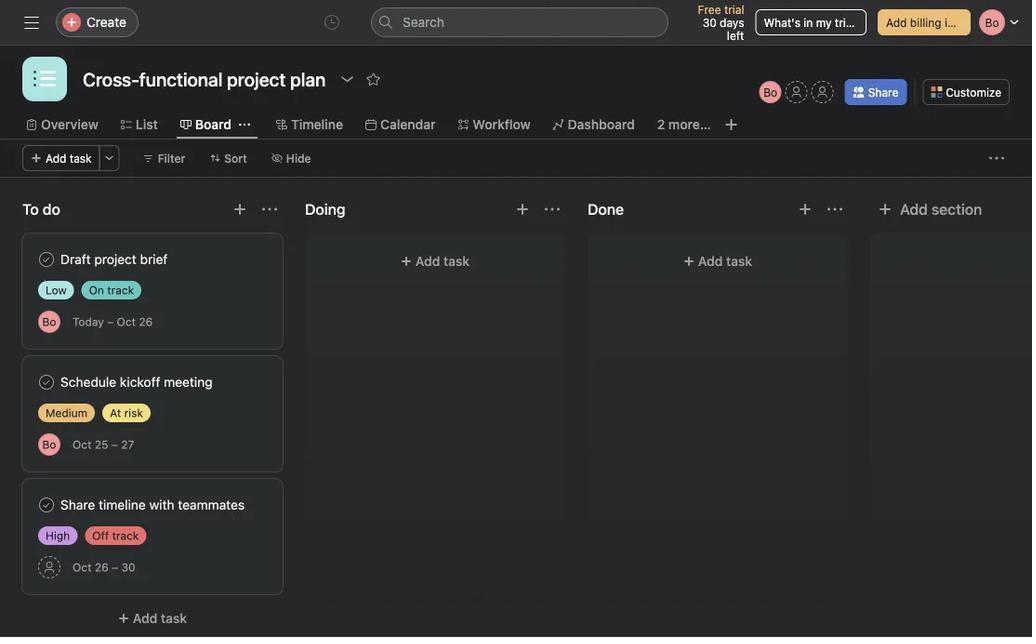 Task type: describe. For each thing, give the bounding box(es) containing it.
track for timeline
[[112, 529, 139, 542]]

left
[[727, 29, 744, 42]]

filter
[[158, 152, 185, 165]]

27
[[121, 438, 134, 451]]

done
[[588, 200, 624, 218]]

0 vertical spatial 26
[[139, 315, 153, 328]]

– for timeline
[[112, 561, 118, 574]]

overview
[[41, 117, 98, 132]]

what's
[[764, 16, 801, 29]]

risk
[[124, 406, 143, 419]]

add to starred image
[[366, 72, 381, 86]]

add tab image
[[724, 117, 739, 132]]

add inside button
[[886, 16, 907, 29]]

on
[[89, 284, 104, 297]]

draft project brief
[[60, 252, 168, 267]]

expand sidebar image
[[24, 15, 39, 30]]

add task image for to do
[[232, 202, 247, 217]]

oct for schedule
[[73, 438, 92, 451]]

oct for share
[[73, 561, 92, 574]]

completed checkbox for schedule kickoff meeting
[[35, 371, 58, 393]]

timeline
[[99, 497, 146, 512]]

what's in my trial?
[[764, 16, 861, 29]]

0 vertical spatial bo button
[[760, 81, 782, 103]]

schedule kickoff meeting
[[60, 374, 213, 390]]

completed image
[[35, 494, 58, 516]]

2 more…
[[657, 117, 711, 132]]

board link
[[180, 114, 232, 135]]

completed image for draft project brief
[[35, 248, 58, 271]]

schedule
[[60, 374, 116, 390]]

workflow link
[[458, 114, 531, 135]]

0 horizontal spatial 30
[[121, 561, 135, 574]]

hide button
[[263, 145, 320, 171]]

at risk
[[110, 406, 143, 419]]

bo button for draft project brief
[[38, 311, 60, 333]]

timeline
[[291, 117, 343, 132]]

draft
[[60, 252, 91, 267]]

create
[[86, 14, 126, 30]]

25
[[95, 438, 108, 451]]

tab actions image
[[239, 119, 250, 130]]

calendar
[[380, 117, 436, 132]]

free trial 30 days left
[[698, 3, 744, 42]]

hide
[[286, 152, 311, 165]]

more…
[[669, 117, 711, 132]]

completed image for schedule kickoff meeting
[[35, 371, 58, 393]]

board
[[195, 117, 232, 132]]

– for kickoff
[[111, 438, 118, 451]]

more section actions image for to do
[[262, 202, 277, 217]]

create button
[[56, 7, 139, 37]]

1 vertical spatial 26
[[95, 561, 109, 574]]

search button
[[371, 7, 669, 37]]

calendar link
[[365, 114, 436, 135]]

show options image
[[340, 72, 355, 86]]

what's in my trial? button
[[756, 9, 867, 35]]

dashboard
[[568, 117, 635, 132]]

my
[[816, 16, 832, 29]]

doing
[[305, 200, 346, 218]]

add section
[[900, 200, 982, 218]]

Completed checkbox
[[35, 248, 58, 271]]

trial
[[724, 3, 744, 16]]

customize
[[946, 86, 1002, 99]]

add billing info button
[[878, 9, 971, 35]]

add inside "button"
[[900, 200, 928, 218]]

share timeline with teammates
[[60, 497, 245, 512]]

low
[[46, 284, 67, 297]]

customize button
[[923, 79, 1010, 105]]

list image
[[33, 68, 56, 90]]

2 more… button
[[657, 114, 711, 135]]

more section actions image for done
[[828, 202, 843, 217]]

teammates
[[178, 497, 245, 512]]

high
[[46, 529, 70, 542]]

more section actions image for doing
[[545, 202, 560, 217]]

today
[[73, 315, 104, 328]]

filter button
[[135, 145, 194, 171]]



Task type: locate. For each thing, give the bounding box(es) containing it.
bo down medium
[[42, 438, 56, 451]]

bo button down medium
[[38, 433, 60, 456]]

0 horizontal spatial more section actions image
[[262, 202, 277, 217]]

1 add task image from the left
[[232, 202, 247, 217]]

add task image for done
[[798, 202, 813, 217]]

share right completed image on the left bottom of page
[[60, 497, 95, 512]]

add section button
[[870, 193, 990, 226]]

on track
[[89, 284, 134, 297]]

days
[[720, 16, 744, 29]]

2 vertical spatial oct
[[73, 561, 92, 574]]

info
[[945, 16, 964, 29]]

30 inside free trial 30 days left
[[703, 16, 717, 29]]

3 add task image from the left
[[798, 202, 813, 217]]

share button
[[845, 79, 907, 105]]

with
[[149, 497, 174, 512]]

30 down the off track
[[121, 561, 135, 574]]

off
[[92, 529, 109, 542]]

26 right today
[[139, 315, 153, 328]]

track right on
[[107, 284, 134, 297]]

1 vertical spatial track
[[112, 529, 139, 542]]

2 vertical spatial bo button
[[38, 433, 60, 456]]

1 vertical spatial –
[[111, 438, 118, 451]]

oct
[[117, 315, 136, 328], [73, 438, 92, 451], [73, 561, 92, 574]]

section
[[932, 200, 982, 218]]

add
[[886, 16, 907, 29], [46, 152, 66, 165], [900, 200, 928, 218], [416, 253, 440, 269], [698, 253, 723, 269], [133, 611, 157, 626]]

1 vertical spatial share
[[60, 497, 95, 512]]

task
[[70, 152, 92, 165], [444, 253, 470, 269], [726, 253, 752, 269], [161, 611, 187, 626]]

bo button down what's
[[760, 81, 782, 103]]

2 horizontal spatial add task image
[[798, 202, 813, 217]]

at
[[110, 406, 121, 419]]

dashboard link
[[553, 114, 635, 135]]

share down add billing info button
[[868, 86, 899, 99]]

1 completed checkbox from the top
[[35, 371, 58, 393]]

completed checkbox up 'high'
[[35, 494, 58, 516]]

30 left days
[[703, 16, 717, 29]]

add billing info
[[886, 16, 964, 29]]

1 horizontal spatial share
[[868, 86, 899, 99]]

26
[[139, 315, 153, 328], [95, 561, 109, 574]]

bo button down the low on the left of the page
[[38, 311, 60, 333]]

– left 27
[[111, 438, 118, 451]]

– right today
[[107, 315, 114, 328]]

1 horizontal spatial more section actions image
[[545, 202, 560, 217]]

in
[[804, 16, 813, 29]]

oct 26 – 30
[[73, 561, 135, 574]]

bo button
[[760, 81, 782, 103], [38, 311, 60, 333], [38, 433, 60, 456]]

bo for draft project brief
[[42, 315, 56, 328]]

1 vertical spatial bo
[[42, 315, 56, 328]]

search list box
[[371, 7, 669, 37]]

– down the off track
[[112, 561, 118, 574]]

2 add task image from the left
[[515, 202, 530, 217]]

1 horizontal spatial add task image
[[515, 202, 530, 217]]

track for project
[[107, 284, 134, 297]]

bo button for schedule kickoff meeting
[[38, 433, 60, 456]]

off track
[[92, 529, 139, 542]]

bo down the low on the left of the page
[[42, 315, 56, 328]]

oct 25 – 27
[[73, 438, 134, 451]]

0 vertical spatial bo
[[764, 86, 778, 99]]

completed image left draft
[[35, 248, 58, 271]]

1 vertical spatial 30
[[121, 561, 135, 574]]

2 vertical spatial bo
[[42, 438, 56, 451]]

sort
[[224, 152, 247, 165]]

track
[[107, 284, 134, 297], [112, 529, 139, 542]]

bo down what's
[[764, 86, 778, 99]]

timeline link
[[276, 114, 343, 135]]

list link
[[121, 114, 158, 135]]

–
[[107, 315, 114, 328], [111, 438, 118, 451], [112, 561, 118, 574]]

more actions image
[[990, 151, 1004, 166]]

1 vertical spatial bo button
[[38, 311, 60, 333]]

history image
[[325, 15, 339, 30]]

project
[[94, 252, 137, 267]]

workflow
[[473, 117, 531, 132]]

2
[[657, 117, 665, 132]]

add task button
[[22, 145, 100, 171], [316, 245, 554, 278], [599, 245, 837, 278], [22, 602, 283, 635]]

0 vertical spatial oct
[[117, 315, 136, 328]]

0 vertical spatial –
[[107, 315, 114, 328]]

0 horizontal spatial add task image
[[232, 202, 247, 217]]

more actions image
[[104, 153, 115, 164]]

None text field
[[78, 62, 330, 96]]

brief
[[140, 252, 168, 267]]

1 vertical spatial completed checkbox
[[35, 494, 58, 516]]

0 horizontal spatial 26
[[95, 561, 109, 574]]

2 completed image from the top
[[35, 371, 58, 393]]

kickoff
[[120, 374, 160, 390]]

2 horizontal spatial more section actions image
[[828, 202, 843, 217]]

1 completed image from the top
[[35, 248, 58, 271]]

meeting
[[164, 374, 213, 390]]

add task
[[46, 152, 92, 165], [416, 253, 470, 269], [698, 253, 752, 269], [133, 611, 187, 626]]

bo
[[764, 86, 778, 99], [42, 315, 56, 328], [42, 438, 56, 451]]

2 completed checkbox from the top
[[35, 494, 58, 516]]

0 vertical spatial track
[[107, 284, 134, 297]]

0 vertical spatial completed checkbox
[[35, 371, 58, 393]]

share inside 'button'
[[868, 86, 899, 99]]

trial?
[[835, 16, 861, 29]]

free
[[698, 3, 721, 16]]

completed image
[[35, 248, 58, 271], [35, 371, 58, 393]]

add task image for doing
[[515, 202, 530, 217]]

30
[[703, 16, 717, 29], [121, 561, 135, 574]]

2 vertical spatial –
[[112, 561, 118, 574]]

today – oct 26
[[73, 315, 153, 328]]

search
[[403, 14, 444, 30]]

1 vertical spatial completed image
[[35, 371, 58, 393]]

completed checkbox up medium
[[35, 371, 58, 393]]

0 horizontal spatial share
[[60, 497, 95, 512]]

overview link
[[26, 114, 98, 135]]

track right off
[[112, 529, 139, 542]]

1 vertical spatial oct
[[73, 438, 92, 451]]

more section actions image
[[262, 202, 277, 217], [545, 202, 560, 217], [828, 202, 843, 217]]

1 horizontal spatial 26
[[139, 315, 153, 328]]

billing
[[910, 16, 942, 29]]

2 more section actions image from the left
[[545, 202, 560, 217]]

share for share timeline with teammates
[[60, 497, 95, 512]]

3 more section actions image from the left
[[828, 202, 843, 217]]

0 vertical spatial share
[[868, 86, 899, 99]]

share
[[868, 86, 899, 99], [60, 497, 95, 512]]

26 down off
[[95, 561, 109, 574]]

list
[[136, 117, 158, 132]]

share for share
[[868, 86, 899, 99]]

to do
[[22, 200, 60, 218]]

sort button
[[201, 145, 256, 171]]

completed image up medium
[[35, 371, 58, 393]]

completed checkbox for share timeline with teammates
[[35, 494, 58, 516]]

Completed checkbox
[[35, 371, 58, 393], [35, 494, 58, 516]]

1 more section actions image from the left
[[262, 202, 277, 217]]

bo for schedule kickoff meeting
[[42, 438, 56, 451]]

1 horizontal spatial 30
[[703, 16, 717, 29]]

add task image
[[232, 202, 247, 217], [515, 202, 530, 217], [798, 202, 813, 217]]

medium
[[46, 406, 88, 419]]

0 vertical spatial 30
[[703, 16, 717, 29]]

0 vertical spatial completed image
[[35, 248, 58, 271]]



Task type: vqa. For each thing, say whether or not it's contained in the screenshot.
2nd Completed icon from the bottom of the page
yes



